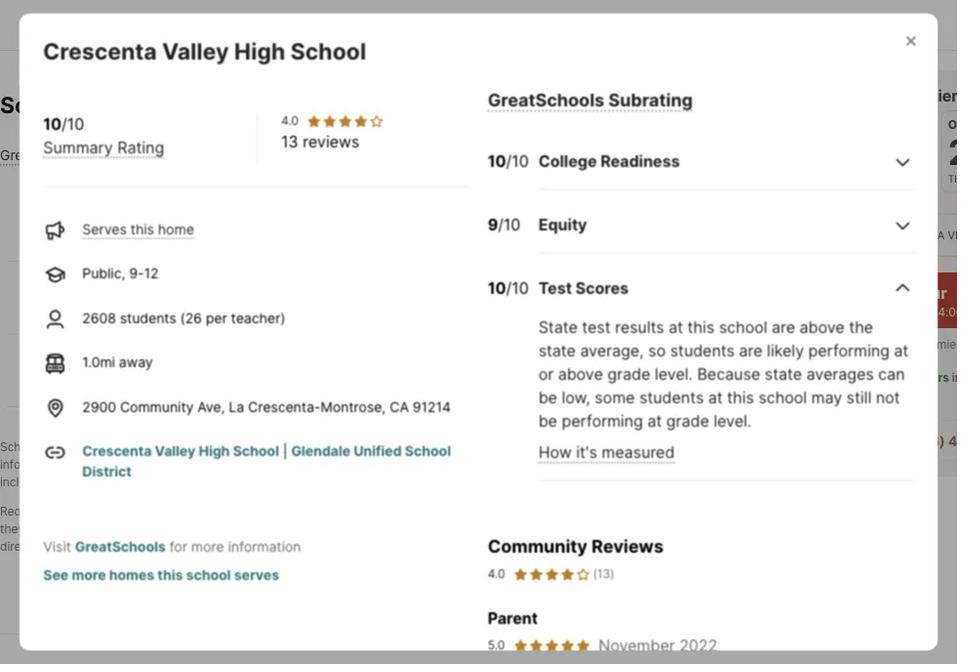 Task type: locate. For each thing, give the bounding box(es) containing it.
rating up the mountain
[[117, 137, 164, 156]]

9- inside crescenta valley high school dialog
[[129, 265, 144, 282]]

1 horizontal spatial 1.0mi
[[296, 374, 329, 391]]

summary
[[43, 137, 113, 156], [91, 147, 152, 164]]

2 vertical spatial not
[[143, 523, 161, 537]]

averages
[[806, 365, 874, 384]]

12 inside crescenta valley high school dialog
[[144, 265, 158, 282]]

visiting
[[156, 476, 196, 490]]

be left low,
[[538, 388, 557, 407]]

1.0mi inside 'crescenta valley high school public, 9-12 • serves this home • 1.0mi'
[[296, 374, 329, 391]]

Th button
[[942, 110, 958, 193]]

0 vertical spatial as
[[131, 458, 144, 472]]

0 vertical spatial valley
[[162, 37, 229, 64]]

1 horizontal spatial rating 4.0 out of 5 element
[[513, 565, 591, 583]]

0.6mi down elementary
[[289, 229, 324, 245]]

the inside first step, and conduct their own investigation to determine their desired schools or school districts, including by contacting and visiting the schools themselves.
[[199, 476, 217, 490]]

to inside school service boundaries are intended to be used as a reference only; they may change and are not
[[529, 505, 540, 519]]

as right used
[[591, 505, 604, 519]]

0 vertical spatial by
[[133, 441, 147, 455]]

state down "state" in the right of the page
[[538, 341, 576, 360]]

a
[[833, 86, 842, 105], [870, 338, 877, 352], [231, 441, 238, 455], [148, 458, 154, 472], [607, 505, 614, 519]]

1 vertical spatial high
[[210, 353, 246, 372]]

high inside 'crescenta valley high school public, 9-12 • serves this home • 1.0mi'
[[210, 353, 246, 372]]

5.0
[[487, 638, 505, 652]]

or
[[538, 365, 553, 384], [608, 458, 619, 472], [139, 505, 151, 519]]

home right 6 in the top left of the page
[[158, 220, 194, 237]]

rating 4.0 out of 5 element
[[306, 113, 384, 129], [513, 565, 591, 583]]

home inside rosemont middle school public, 7-8 • serves this home • 0.6mi
[[238, 301, 274, 318]]

/10 up summary rating "link"
[[61, 114, 84, 133]]

1 vertical spatial the
[[199, 476, 217, 490]]

10 /10 left college in the top right of the page
[[487, 152, 529, 171]]

1 horizontal spatial state
[[765, 365, 802, 384]]

(26
[[180, 309, 202, 326]]

serves this home link
[[82, 220, 194, 237]]

0 vertical spatial 1.0mi
[[82, 354, 115, 370]]

10 /10 left the 1.0mi away
[[23, 361, 64, 380]]

24
[[902, 371, 917, 385]]

at inside schedule tour next available: today at 4:00
[[925, 305, 935, 319]]

see
[[43, 567, 68, 583]]

greatschools up college in the top right of the page
[[487, 89, 604, 110]]

1 horizontal spatial their
[[489, 458, 514, 472]]

12 left middle
[[144, 265, 158, 282]]

1 horizontal spatial the
[[572, 523, 590, 537]]

schools down conduct
[[220, 476, 263, 490]]

0 vertical spatial the
[[849, 318, 873, 337]]

to inside the guaranteed to be accurate. to verify school enrollment eligibility, contact the school district directly.
[[232, 523, 243, 537]]

serves left 6 in the top left of the page
[[82, 220, 126, 237]]

1.0mi up crescenta-
[[296, 374, 329, 391]]

1 vertical spatial 4.0
[[487, 567, 505, 581]]

1 vertical spatial as
[[591, 505, 604, 519]]

not inside state test results at this school are above the state average, so students are likely performing at or above grade level.  because state averages can be low, some students at this school may still not be performing at grade level.
[[876, 388, 900, 407]]

tour for tour with a redfin premier
[[757, 86, 792, 105]]

2900
[[82, 398, 116, 415]]

accurate.
[[263, 523, 315, 537]]

grade up some
[[607, 365, 650, 384]]

1 vertical spatial state
[[765, 365, 802, 384]]

0 vertical spatial not
[[876, 388, 900, 407]]

1 horizontal spatial performing
[[808, 341, 890, 360]]

public, inside crescenta valley high school dialog
[[82, 265, 125, 282]]

test scores button
[[538, 261, 915, 316]]

above up tour this home with a redfin premier in the right bottom of the page
[[800, 318, 845, 337]]

10 up summary rating "link"
[[43, 114, 61, 133]]

and up desired
[[525, 441, 545, 455]]

10 /10 summary rating
[[43, 114, 164, 156]]

school down test scores dropdown button
[[719, 318, 767, 337]]

0 vertical spatial schools
[[562, 458, 604, 472]]

crescenta for crescenta valley high school public, 9-12 • serves this home • 1.0mi
[[77, 353, 157, 372]]

0 horizontal spatial 1.0mi
[[82, 354, 115, 370]]

are up enrollment
[[456, 505, 474, 519]]

2 vertical spatial crescenta
[[82, 443, 151, 459]]

conduct
[[237, 458, 283, 472]]

0 horizontal spatial by
[[53, 476, 67, 490]]

equity button
[[538, 197, 915, 253]]

0 horizontal spatial more
[[71, 567, 106, 583]]

serves down middle
[[162, 301, 207, 318]]

1 horizontal spatial as
[[591, 505, 604, 519]]

readiness
[[600, 152, 680, 171]]

above
[[800, 318, 845, 337], [558, 365, 603, 384]]

9
[[487, 215, 498, 234]]

home up 2900 community ave, la crescenta-montrose, ca 91214
[[245, 374, 281, 391]]

information up serves
[[228, 538, 301, 555]]

0 vertical spatial 0.6mi
[[289, 229, 324, 245]]

for
[[169, 538, 187, 555]]

redfin left agents
[[802, 371, 838, 385]]

1 vertical spatial may
[[28, 523, 51, 537]]

level. down so
[[655, 365, 693, 384]]

1 vertical spatial 9-
[[124, 374, 139, 391]]

first step, and conduct their own investigation to determine their desired schools or school districts, including by contacting and visiting the schools themselves.
[[0, 458, 710, 490]]

valley for crescenta valley high school public, 9-12 • serves this home • 1.0mi
[[160, 353, 207, 372]]

districts,
[[662, 458, 710, 472]]

tour this home with a redfin premier
[[757, 338, 958, 352]]

tab list
[[0, 0, 649, 50]]

1 vertical spatial crescenta
[[77, 353, 157, 372]]

serves
[[234, 567, 279, 583]]

not up change
[[69, 505, 87, 519]]

0 horizontal spatial grade
[[607, 365, 650, 384]]

crescenta inside 'crescenta valley high school public, 9-12 • serves this home • 1.0mi'
[[77, 353, 157, 372]]

ratings
[[90, 458, 128, 472]]

with
[[796, 86, 829, 105], [843, 338, 867, 352]]

serves inside rosemont middle school public, 7-8 • serves this home • 0.6mi
[[162, 301, 207, 318]]

may down 'does'
[[28, 523, 51, 537]]

to down recommends
[[415, 458, 426, 472]]

change
[[54, 523, 95, 537]]

option
[[757, 213, 881, 257]]

0 vertical spatial level.
[[655, 365, 693, 384]]

public, up 2900
[[77, 374, 120, 391]]

home right per
[[238, 301, 274, 318]]

1 horizontal spatial grade
[[666, 411, 709, 431]]

verify
[[335, 523, 366, 537]]

10 /10 left test
[[487, 279, 529, 298]]

homes
[[109, 567, 154, 583]]

redfin up 25
[[846, 86, 895, 105]]

may inside state test results at this school are above the state average, so students are likely performing at or above grade level.  because state averages can be low, some students at this school may still not be performing at grade level.
[[811, 388, 842, 407]]

by right provided
[[133, 441, 147, 455]]

school left |
[[233, 443, 279, 459]]

1 vertical spatial schools
[[220, 476, 263, 490]]

students down rosemont
[[119, 309, 176, 326]]

0 horizontal spatial above
[[558, 365, 603, 384]]

la
[[228, 398, 244, 415]]

1 horizontal spatial 4.0
[[487, 567, 505, 581]]

0 horizontal spatial the
[[199, 476, 217, 490]]

1 vertical spatial rating 4.0 out of 5 element
[[513, 565, 591, 583]]

tour via vi
[[894, 229, 958, 242]]

2 vertical spatial tour
[[757, 338, 782, 352]]

eligibility,
[[471, 523, 523, 537]]

measured
[[601, 443, 675, 462]]

they
[[0, 523, 24, 537]]

the up tour this home with a redfin premier in the right bottom of the page
[[849, 318, 873, 337]]

0 vertical spatial above
[[800, 318, 845, 337]]

10 up data at left
[[23, 361, 41, 380]]

1 horizontal spatial with
[[843, 338, 867, 352]]

public, down the mountain
[[77, 229, 120, 245]]

home inside mountain avenue elementary school public, k-6 • serves this home • 0.6mi
[[238, 229, 274, 245]]

4.0 down eligibility,
[[487, 567, 505, 581]]

tab
[[129, 3, 234, 50], [234, 3, 380, 50], [380, 3, 536, 50], [536, 3, 634, 50]]

1 horizontal spatial more
[[191, 538, 224, 555]]

8 for 8 /10
[[23, 216, 33, 235]]

0 horizontal spatial or
[[139, 505, 151, 519]]

elementary
[[215, 207, 302, 226]]

vi
[[948, 229, 958, 242]]

4 tab from the left
[[536, 3, 634, 50]]

1 vertical spatial more
[[71, 567, 106, 583]]

0 horizontal spatial community
[[120, 398, 193, 415]]

10 /10
[[487, 152, 529, 171], [487, 279, 529, 298], [23, 361, 64, 380]]

rating 4.0 out of 5 element down community reviews
[[513, 565, 591, 583]]

12 down away
[[139, 374, 154, 391]]

redfin inside , a nonprofit organization. redfin recommends buyers and renters use greatschools information and ratings as a
[[370, 441, 405, 455]]

1 vertical spatial 0.6mi
[[289, 301, 325, 318]]

0 vertical spatial information
[[0, 458, 63, 472]]

school inside 'crescenta valley high school public, 9-12 • serves this home • 1.0mi'
[[250, 353, 302, 372]]

to inside first step, and conduct their own investigation to determine their desired schools or school districts, including by contacting and visiting the schools themselves.
[[415, 458, 426, 472]]

tour inside list box
[[894, 229, 924, 242]]

school left data at left
[[0, 441, 38, 455]]

0 vertical spatial or
[[538, 365, 553, 384]]

provided
[[81, 441, 130, 455]]

be down 'information.'
[[246, 523, 260, 537]]

more down guaranteed
[[191, 538, 224, 555]]

rating up avenue
[[156, 147, 197, 164]]

boundaries
[[391, 505, 453, 519]]

redfin up "they"
[[0, 505, 35, 519]]

/10 inside 10 /10 summary rating
[[61, 114, 84, 133]]

0 vertical spatial grade
[[607, 365, 650, 384]]

more right see at the bottom of the page
[[71, 567, 106, 583]]

0 vertical spatial more
[[191, 538, 224, 555]]

1 vertical spatial or
[[608, 458, 619, 472]]

public, down rosemont
[[77, 301, 120, 318]]

1 vertical spatial grade
[[666, 411, 709, 431]]

25
[[862, 131, 907, 173]]

4
[[949, 433, 958, 450]]

low,
[[561, 388, 590, 407]]

information inside crescenta valley high school dialog
[[228, 538, 301, 555]]

and down is
[[66, 458, 87, 472]]

rating 4.0 out of 5 element up 'reviews'
[[306, 113, 384, 129]]

1 horizontal spatial to
[[415, 458, 426, 472]]

as inside , a nonprofit organization. redfin recommends buyers and renters use greatschools information and ratings as a
[[131, 458, 144, 472]]

1 vertical spatial valley
[[160, 353, 207, 372]]

0.6mi inside rosemont middle school public, 7-8 • serves this home • 0.6mi
[[289, 301, 325, 318]]

12
[[144, 265, 158, 282], [139, 374, 154, 391]]

information
[[0, 458, 63, 472], [228, 538, 301, 555]]

1 horizontal spatial not
[[143, 523, 161, 537]]

and up "redfin does not endorse or guarantee this information." on the bottom left
[[132, 476, 153, 490]]

0 vertical spatial with
[[796, 86, 829, 105]]

0.6mi inside mountain avenue elementary school public, k-6 • serves this home • 0.6mi
[[289, 229, 324, 245]]

tour via vi list box
[[757, 213, 958, 257]]

may inside school service boundaries are intended to be used as a reference only; they may change and are not
[[28, 523, 51, 537]]

tour up the because on the right
[[757, 338, 782, 352]]

high down ave, on the bottom of page
[[198, 443, 229, 459]]

serves down avenue
[[162, 229, 206, 245]]

greatschools summary rating
[[0, 147, 197, 164]]

25 button
[[855, 110, 934, 193]]

2 vertical spatial high
[[198, 443, 229, 459]]

to
[[415, 458, 426, 472], [529, 505, 540, 519], [232, 523, 243, 537]]

0 horizontal spatial not
[[69, 505, 87, 519]]

1 vertical spatial information
[[228, 538, 301, 555]]

at left 4:00
[[925, 305, 935, 319]]

1 horizontal spatial may
[[811, 388, 842, 407]]

0 vertical spatial high
[[234, 37, 285, 64]]

valley inside 'crescenta valley high school public, 9-12 • serves this home • 1.0mi'
[[160, 353, 207, 372]]

9- down away
[[124, 374, 139, 391]]

0 horizontal spatial information
[[0, 458, 63, 472]]

0.6mi right teacher)
[[289, 301, 325, 318]]

8 left the mountain
[[23, 216, 33, 235]]

0 vertical spatial 12
[[144, 265, 158, 282]]

summary up the mountain
[[91, 147, 152, 164]]

information up including
[[0, 458, 63, 472]]

1 tab from the left
[[129, 3, 234, 50]]

1 vertical spatial to
[[529, 505, 540, 519]]

k-
[[124, 229, 138, 245]]

9- inside 'crescenta valley high school public, 9-12 • serves this home • 1.0mi'
[[124, 374, 139, 391]]

available:
[[834, 305, 885, 319]]

0 vertical spatial rating 4.0 out of 5 element
[[306, 113, 384, 129]]

0 vertical spatial crescenta
[[43, 37, 157, 64]]

13 reviews
[[281, 132, 359, 151]]

district
[[633, 523, 671, 537]]

by
[[133, 441, 147, 455], [53, 476, 67, 490]]

school down likely
[[758, 388, 807, 407]]

agents
[[841, 371, 879, 385]]

home down elementary
[[238, 229, 274, 245]]

1 horizontal spatial level.
[[714, 411, 752, 431]]

0 horizontal spatial may
[[28, 523, 51, 537]]

0 vertical spatial 4.0
[[281, 113, 298, 128]]

not inside school service boundaries are intended to be used as a reference only; they may change and are not
[[143, 523, 161, 537]]

desired
[[517, 458, 559, 472]]

1.0mi inside crescenta valley high school dialog
[[82, 354, 115, 370]]

1.0mi away
[[82, 354, 152, 370]]

1 vertical spatial community
[[487, 536, 587, 557]]

or down the use
[[608, 458, 619, 472]]

greatschools up districts, at bottom
[[615, 441, 689, 455]]

college
[[538, 152, 597, 171]]

1 vertical spatial tour
[[894, 229, 924, 242]]

schedule tour next available: today at 4:00
[[805, 284, 958, 319]]

1.0mi left away
[[82, 354, 115, 370]]

their down buyers
[[489, 458, 514, 472]]

school up crescenta-
[[250, 353, 302, 372]]

1 horizontal spatial information
[[228, 538, 301, 555]]

4.0
[[281, 113, 298, 128], [487, 567, 505, 581]]

crescenta up the "schools"
[[43, 37, 157, 64]]

4.0 up 13 on the left top of page
[[281, 113, 298, 128]]

including
[[0, 476, 50, 490]]

premier up tours
[[919, 338, 958, 352]]

how it's measured link
[[538, 443, 675, 462]]

0 vertical spatial students
[[119, 309, 176, 326]]

(626)
[[908, 433, 946, 450]]

performing down some
[[561, 411, 643, 431]]

not down "redfin does not endorse or guarantee this information." on the bottom left
[[143, 523, 161, 537]]

crescenta valley high school public, 9-12 • serves this home • 1.0mi
[[77, 353, 329, 391]]

public, 9-12
[[82, 265, 158, 282]]

at up measured
[[647, 411, 662, 431]]

does
[[39, 505, 66, 519]]

0 vertical spatial performing
[[808, 341, 890, 360]]

serves
[[82, 220, 126, 237], [162, 229, 206, 245], [162, 301, 207, 318], [169, 374, 214, 391]]

reviews
[[591, 536, 663, 557]]

teacher)
[[231, 309, 285, 326]]

at right the results
[[669, 318, 683, 337]]

0 vertical spatial 10 /10
[[487, 152, 529, 171]]

rating inside 10 /10 summary rating
[[117, 137, 164, 156]]

premier up th button
[[899, 86, 958, 105]]

2 horizontal spatial to
[[529, 505, 540, 519]]

still
[[847, 388, 872, 407]]

school
[[290, 37, 366, 64], [306, 207, 358, 226], [214, 280, 267, 299], [250, 353, 302, 372], [0, 441, 38, 455], [233, 443, 279, 459], [405, 443, 451, 459], [306, 505, 344, 519]]

the
[[849, 318, 873, 337], [199, 476, 217, 490], [572, 523, 590, 537]]

school inside first step, and conduct their own investigation to determine their desired schools or school districts, including by contacting and visiting the schools themselves.
[[622, 458, 659, 472]]

9- down k-
[[129, 265, 144, 282]]

to down 'information.'
[[232, 523, 243, 537]]

high for crescenta valley high school public, 9-12 • serves this home • 1.0mi
[[210, 353, 246, 372]]

can
[[878, 365, 905, 384]]

0 horizontal spatial to
[[232, 523, 243, 537]]

investigation
[[341, 458, 411, 472]]

8 down rosemont
[[138, 301, 147, 318]]

12 inside 'crescenta valley high school public, 9-12 • serves this home • 1.0mi'
[[139, 374, 154, 391]]

0 vertical spatial 9-
[[129, 265, 144, 282]]

community down away
[[120, 398, 193, 415]]

serves this home
[[82, 220, 194, 237]]

10 up 9
[[487, 152, 506, 171]]

and
[[525, 441, 545, 455], [66, 458, 87, 472], [213, 458, 234, 472], [132, 476, 153, 490], [98, 523, 119, 537]]

school up 'reviews'
[[290, 37, 366, 64]]

tour up college readiness 'dropdown button' at top
[[757, 86, 792, 105]]

0 vertical spatial may
[[811, 388, 842, 407]]

1 vertical spatial by
[[53, 476, 67, 490]]

0 horizontal spatial as
[[131, 458, 144, 472]]

may down averages
[[811, 388, 842, 407]]

school
[[719, 318, 767, 337], [758, 388, 807, 407], [622, 458, 659, 472], [370, 523, 406, 537], [593, 523, 629, 537], [186, 567, 231, 583]]

intended
[[477, 505, 526, 519]]

tour left via
[[894, 229, 924, 242]]

crescenta for crescenta valley high school
[[43, 37, 157, 64]]

this inside rosemont middle school public, 7-8 • serves this home • 0.6mi
[[210, 301, 234, 318]]

school up teacher)
[[214, 280, 267, 299]]

home up averages
[[809, 338, 840, 352]]

0 vertical spatial to
[[415, 458, 426, 472]]

(13)
[[593, 567, 614, 581]]

serves inside crescenta valley high school dialog
[[82, 220, 126, 237]]

0 vertical spatial state
[[538, 341, 576, 360]]

district
[[82, 463, 131, 480]]

not down led
[[876, 388, 900, 407]]

10 left test
[[487, 279, 506, 298]]

1 vertical spatial 1.0mi
[[296, 374, 329, 391]]

serves inside 'crescenta valley high school public, 9-12 • serves this home • 1.0mi'
[[169, 374, 214, 391]]

crescenta up 2900
[[77, 353, 157, 372]]

to up contact
[[529, 505, 540, 519]]

home inside crescenta valley high school dialog
[[158, 220, 194, 237]]

(626) 4
[[908, 433, 958, 450]]

None button
[[769, 109, 847, 194]]

this
[[130, 220, 154, 237], [210, 229, 234, 245], [210, 301, 234, 318], [687, 318, 714, 337], [785, 338, 806, 352], [217, 374, 241, 391], [727, 388, 754, 407], [213, 505, 234, 519], [157, 567, 183, 583]]

1 vertical spatial performing
[[561, 411, 643, 431]]

or right endorse
[[139, 505, 151, 519]]

so
[[648, 341, 666, 360]]

2 horizontal spatial not
[[876, 388, 900, 407]]

high
[[234, 37, 285, 64], [210, 353, 246, 372], [198, 443, 229, 459]]

high for crescenta valley high school |
[[198, 443, 229, 459]]



Task type: vqa. For each thing, say whether or not it's contained in the screenshot.
RENTERS
yes



Task type: describe. For each thing, give the bounding box(es) containing it.
only;
[[674, 505, 700, 519]]

2608 students (26 per teacher)
[[82, 309, 285, 326]]

data
[[41, 441, 66, 455]]

school inside school service boundaries are intended to be used as a reference only; they may change and are not
[[306, 505, 344, 519]]

school service boundaries are intended to be used as a reference only; they may change and are not
[[0, 505, 700, 537]]

guarantee
[[154, 505, 210, 519]]

glendale unified school district
[[82, 443, 451, 480]]

0 horizontal spatial level.
[[655, 365, 693, 384]]

2022
[[679, 636, 717, 655]]

likely
[[767, 341, 804, 360]]

led
[[882, 371, 899, 385]]

,
[[225, 441, 228, 455]]

public, inside rosemont middle school public, 7-8 • serves this home • 0.6mi
[[77, 301, 120, 318]]

school inside glendale unified school district
[[405, 443, 451, 459]]

rosemont
[[77, 280, 155, 299]]

via
[[927, 229, 945, 242]]

some
[[595, 388, 635, 407]]

greatschools link
[[74, 538, 165, 555]]

reference
[[617, 505, 670, 519]]

rating 5.0 out of 5 element
[[512, 638, 591, 653]]

13
[[281, 132, 298, 151]]

high for crescenta valley high school
[[234, 37, 285, 64]]

or inside first step, and conduct their own investigation to determine their desired schools or school districts, including by contacting and visiting the schools themselves.
[[608, 458, 619, 472]]

redfin up can
[[880, 338, 915, 352]]

redfin does not endorse or guarantee this information.
[[0, 505, 303, 519]]

see more homes this school serves
[[43, 567, 279, 583]]

10 inside 10 /10 summary rating
[[43, 114, 61, 133]]

2 vertical spatial 10 /10
[[23, 361, 64, 380]]

/10 left equity
[[498, 215, 520, 234]]

2 vertical spatial or
[[139, 505, 151, 519]]

subrating
[[608, 89, 693, 110]]

schools
[[0, 92, 88, 119]]

/10 left college in the top right of the page
[[506, 152, 529, 171]]

tour for tour this home with a redfin premier
[[757, 338, 782, 352]]

0 vertical spatial community
[[120, 398, 193, 415]]

tour with a redfin premier
[[757, 86, 958, 105]]

greatschools up step,
[[150, 441, 225, 455]]

service
[[347, 505, 387, 519]]

/10 left the 1.0mi away
[[41, 361, 64, 380]]

college readiness button
[[538, 134, 915, 190]]

are up the because on the right
[[739, 341, 762, 360]]

1 vertical spatial premier
[[919, 338, 958, 352]]

crescenta valley high school
[[43, 37, 366, 64]]

avenue
[[153, 207, 211, 226]]

by inside first step, and conduct their own investigation to determine their desired schools or school districts, including by contacting and visiting the schools themselves.
[[53, 476, 67, 490]]

scores
[[575, 279, 628, 298]]

1 vertical spatial with
[[843, 338, 867, 352]]

0 horizontal spatial state
[[538, 341, 576, 360]]

crescenta valley high school dialog
[[19, 13, 938, 664]]

how it's measured
[[538, 443, 675, 462]]

test
[[582, 318, 610, 337]]

tour for tour via vi
[[894, 229, 924, 242]]

school down for
[[186, 567, 231, 583]]

crescenta valley high school element
[[43, 13, 389, 65]]

crescenta for crescenta valley high school |
[[82, 443, 151, 459]]

|
[[283, 443, 287, 459]]

average,
[[580, 341, 644, 360]]

see more homes this school serves link
[[43, 567, 279, 583]]

be inside the guaranteed to be accurate. to verify school enrollment eligibility, contact the school district directly.
[[246, 523, 260, 537]]

8 /10
[[23, 216, 56, 235]]

the inside the guaranteed to be accurate. to verify school enrollment eligibility, contact the school district directly.
[[572, 523, 590, 537]]

1 vertical spatial not
[[69, 505, 87, 519]]

mountain avenue elementary school public, k-6 • serves this home • 0.6mi
[[77, 207, 358, 245]]

are up likely
[[772, 318, 795, 337]]

greatschools subrating link
[[487, 89, 693, 110]]

tours
[[919, 371, 950, 385]]

school data is provided by greatschools
[[0, 441, 225, 455]]

0 horizontal spatial performing
[[561, 411, 643, 431]]

8 inside rosemont middle school public, 7-8 • serves this home • 0.6mi
[[138, 301, 147, 318]]

greatschools down the "schools"
[[0, 147, 87, 164]]

today
[[888, 305, 921, 319]]

1 horizontal spatial schools
[[562, 458, 604, 472]]

1 horizontal spatial above
[[800, 318, 845, 337]]

public, inside 'crescenta valley high school public, 9-12 • serves this home • 1.0mi'
[[77, 374, 120, 391]]

how
[[538, 443, 572, 462]]

the inside state test results at this school are above the state average, so students are likely performing at or above grade level.  because state averages can be low, some students at this school may still not be performing at grade level.
[[849, 318, 873, 337]]

endorse
[[91, 505, 136, 519]]

nonprofit
[[241, 441, 291, 455]]

9 /10
[[487, 215, 520, 234]]

parent
[[487, 608, 538, 627]]

2608
[[82, 309, 116, 326]]

0 horizontal spatial rating 4.0 out of 5 element
[[306, 113, 384, 129]]

and down ,
[[213, 458, 234, 472]]

ave,
[[197, 398, 225, 415]]

to
[[319, 523, 332, 537]]

are up greatschools link
[[122, 523, 140, 537]]

test
[[538, 279, 572, 298]]

91214
[[412, 398, 451, 415]]

this inside mountain avenue elementary school public, k-6 • serves this home • 0.6mi
[[210, 229, 234, 245]]

state test results at this school are above the state average, so students are likely performing at or above grade level.  because state averages can be low, some students at this school may still not be performing at grade level.
[[538, 318, 909, 431]]

1 vertical spatial level.
[[714, 411, 752, 431]]

guaranteed
[[165, 523, 228, 537]]

2 tab from the left
[[234, 3, 380, 50]]

is
[[69, 441, 78, 455]]

(626) 4 link
[[908, 433, 958, 450]]

november
[[598, 636, 675, 655]]

/10 left test
[[506, 279, 529, 298]]

1 horizontal spatial by
[[133, 441, 147, 455]]

8 for 8
[[23, 288, 33, 307]]

glendale
[[291, 443, 350, 459]]

greatschools inside , a nonprofit organization. redfin recommends buyers and renters use greatschools information and ratings as a
[[615, 441, 689, 455]]

information.
[[237, 505, 303, 519]]

at down the because on the right
[[708, 388, 723, 407]]

renters
[[549, 441, 588, 455]]

next
[[805, 305, 830, 319]]

own
[[315, 458, 338, 472]]

determine
[[429, 458, 485, 472]]

unified
[[353, 443, 401, 459]]

school down reference
[[593, 523, 629, 537]]

school inside rosemont middle school public, 7-8 • serves this home • 0.6mi
[[214, 280, 267, 299]]

results
[[615, 318, 664, 337]]

at up can
[[894, 341, 909, 360]]

and inside school service boundaries are intended to be used as a reference only; they may change and are not
[[98, 523, 119, 537]]

2 vertical spatial students
[[639, 388, 704, 407]]

1 their from the left
[[286, 458, 311, 472]]

state
[[538, 318, 577, 337]]

valley for crescenta valley high school
[[162, 37, 229, 64]]

schedule
[[842, 284, 913, 303]]

valley for crescenta valley high school |
[[154, 443, 195, 459]]

1 vertical spatial students
[[670, 341, 735, 360]]

directly.
[[0, 540, 44, 554]]

3 tab from the left
[[380, 3, 536, 50]]

contact
[[526, 523, 568, 537]]

visit
[[43, 538, 71, 555]]

home inside 'crescenta valley high school public, 9-12 • serves this home • 1.0mi'
[[245, 374, 281, 391]]

themselves.
[[266, 476, 333, 490]]

first
[[157, 458, 179, 472]]

crescenta valley high school link
[[82, 443, 279, 459]]

as inside school service boundaries are intended to be used as a reference only; they may change and are not
[[591, 505, 604, 519]]

buyers
[[484, 441, 521, 455]]

school inside mountain avenue elementary school public, k-6 • serves this home • 0.6mi
[[306, 207, 358, 226]]

redfin agents led 24 tours in
[[802, 371, 958, 385]]

recommends
[[408, 441, 480, 455]]

public, inside mountain avenue elementary school public, k-6 • serves this home • 0.6mi
[[77, 229, 120, 245]]

be up "how"
[[538, 411, 557, 431]]

use
[[591, 441, 611, 455]]

0 horizontal spatial with
[[796, 86, 829, 105]]

crescenta valley high school |
[[82, 443, 291, 459]]

a inside school service boundaries are intended to be used as a reference only; they may change and are not
[[607, 505, 614, 519]]

guaranteed to be accurate. to verify school enrollment eligibility, contact the school district directly.
[[0, 523, 671, 554]]

0 horizontal spatial 4.0
[[281, 113, 298, 128]]

rosemont middle school public, 7-8 • serves this home • 0.6mi
[[77, 280, 325, 318]]

or inside state test results at this school are above the state average, so students are likely performing at or above grade level.  because state averages can be low, some students at this school may still not be performing at grade level.
[[538, 365, 553, 384]]

1 vertical spatial 10 /10
[[487, 279, 529, 298]]

/10 left the mountain
[[33, 216, 56, 235]]

this inside 'crescenta valley high school public, 9-12 • serves this home • 1.0mi'
[[217, 374, 241, 391]]

1 horizontal spatial community
[[487, 536, 587, 557]]

college readiness
[[538, 152, 680, 171]]

2 their from the left
[[489, 458, 514, 472]]

school down service
[[370, 523, 406, 537]]

step,
[[182, 458, 210, 472]]

information inside , a nonprofit organization. redfin recommends buyers and renters use greatschools information and ratings as a
[[0, 458, 63, 472]]

greatschools up homes
[[74, 538, 165, 555]]

1 vertical spatial above
[[558, 365, 603, 384]]

serves inside mountain avenue elementary school public, k-6 • serves this home • 0.6mi
[[162, 229, 206, 245]]

summary inside 10 /10 summary rating
[[43, 137, 113, 156]]

be inside school service boundaries are intended to be used as a reference only; they may change and are not
[[544, 505, 558, 519]]

tour
[[916, 284, 947, 303]]

0 vertical spatial premier
[[899, 86, 958, 105]]



